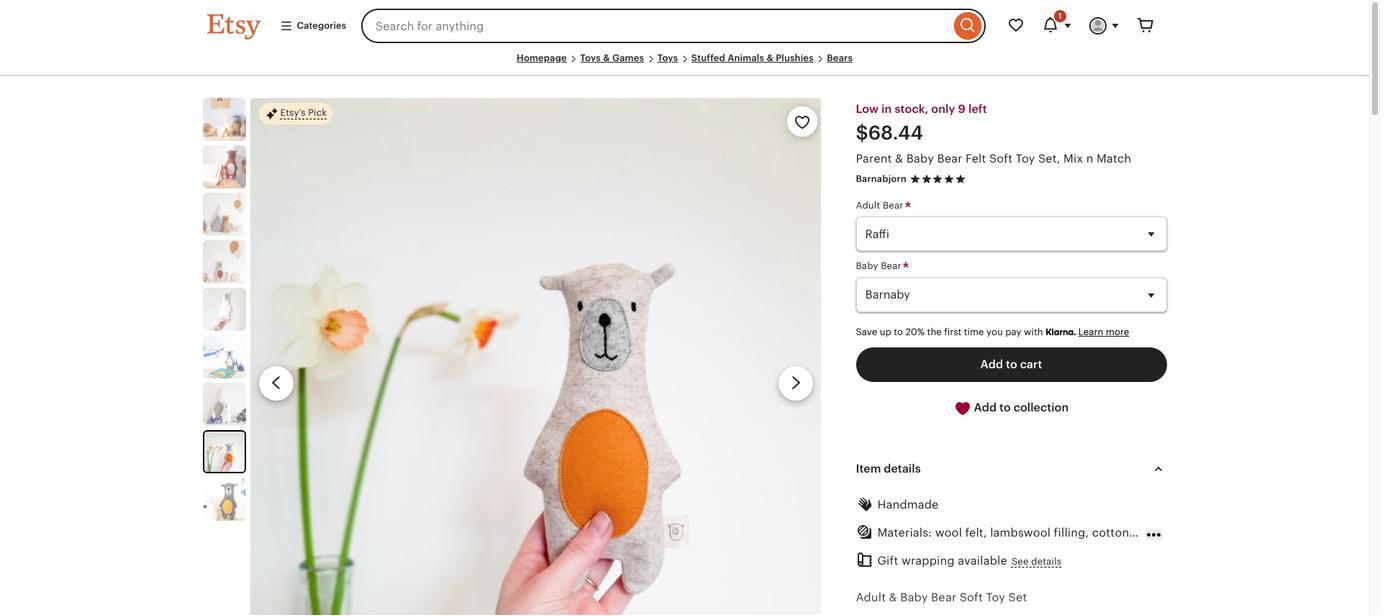 Task type: vqa. For each thing, say whether or not it's contained in the screenshot.
cotton
yes



Task type: locate. For each thing, give the bounding box(es) containing it.
0 horizontal spatial soft
[[960, 592, 983, 604]]

baby for parent
[[907, 153, 934, 165]]

20%
[[906, 326, 925, 337]]

1 vertical spatial to
[[1006, 359, 1018, 371]]

soft
[[990, 153, 1013, 165], [960, 592, 983, 604]]

adult & baby bear soft toy set
[[856, 592, 1028, 604]]

wrapping
[[902, 555, 955, 567]]

& right the "parent"
[[896, 153, 904, 165]]

bear down adult bear
[[881, 261, 902, 272]]

baby down wrapping
[[901, 592, 928, 604]]

toys for toys & games
[[580, 53, 601, 63]]

toys link
[[658, 53, 678, 63]]

match
[[1097, 153, 1132, 165]]

none search field inside categories banner
[[361, 9, 986, 43]]

parent & baby bear felt soft toy set mix n match freyja image
[[203, 288, 246, 331]]

parent & baby bear felt soft toy set mix n match berti image
[[203, 241, 246, 284]]

1 adult from the top
[[856, 200, 881, 211]]

soft right felt
[[990, 153, 1013, 165]]

parent & baby bear felt soft toy set mix n match barnaby image
[[203, 193, 246, 236]]

add
[[981, 359, 1004, 371], [974, 402, 997, 414]]

menu bar
[[207, 52, 1163, 76]]

pick
[[308, 108, 327, 118]]

2 toys from the left
[[658, 53, 678, 63]]

felt,
[[966, 527, 988, 539]]

etsy's
[[280, 108, 306, 118]]

&
[[603, 53, 610, 63], [767, 53, 774, 63], [896, 153, 904, 165], [889, 592, 898, 604]]

up
[[880, 326, 892, 337]]

add down add to cart button
[[974, 402, 997, 414]]

stuffed
[[692, 53, 726, 63]]

baby down 'low in stock, only 9 left $68.44'
[[907, 153, 934, 165]]

save up to 20% the first time you pay with klarna. learn more
[[856, 326, 1130, 337]]

item
[[856, 463, 881, 475]]

to left cart
[[1006, 359, 1018, 371]]

1 button
[[1033, 9, 1081, 43]]

barnabjorn link
[[856, 174, 907, 184]]

adult down 'barnabjorn' link
[[856, 200, 881, 211]]

& for parent
[[896, 153, 904, 165]]

1 horizontal spatial toy
[[1016, 153, 1036, 165]]

games
[[613, 53, 644, 63]]

pay
[[1006, 326, 1022, 337]]

details right see
[[1032, 557, 1062, 567]]

1 vertical spatial adult
[[856, 592, 886, 604]]

learn more button
[[1079, 326, 1130, 337]]

materials: wool felt, lambswool filling, cotton thread
[[878, 527, 1170, 539]]

materials:
[[878, 527, 932, 539]]

& for adult
[[889, 592, 898, 604]]

bear
[[938, 153, 963, 165], [883, 200, 904, 211], [881, 261, 902, 272], [932, 592, 957, 604]]

to for add to collection
[[1000, 402, 1011, 414]]

0 horizontal spatial toys
[[580, 53, 601, 63]]

toys down search for anything text field
[[658, 53, 678, 63]]

1 vertical spatial details
[[1032, 557, 1062, 567]]

add for add to collection
[[974, 402, 997, 414]]

more
[[1106, 326, 1130, 337]]

lambswool
[[991, 527, 1051, 539]]

stock,
[[895, 103, 929, 115]]

$68.44
[[856, 123, 924, 144]]

see details link
[[1012, 556, 1062, 569]]

toy left "set," on the right of the page
[[1016, 153, 1036, 165]]

1 vertical spatial add
[[974, 402, 997, 414]]

parent & baby bear felt soft toy set mix n match raffi image
[[250, 98, 822, 615], [204, 432, 244, 472]]

categories
[[297, 20, 346, 31]]

thread
[[1133, 527, 1170, 539]]

0 horizontal spatial details
[[884, 463, 921, 475]]

1 vertical spatial baby
[[856, 261, 879, 272]]

in
[[882, 103, 892, 115]]

1 toys from the left
[[580, 53, 601, 63]]

& left games in the top left of the page
[[603, 53, 610, 63]]

0 vertical spatial add
[[981, 359, 1004, 371]]

gift wrapping available see details
[[878, 555, 1062, 567]]

0 vertical spatial adult
[[856, 200, 881, 211]]

menu bar containing homepage
[[207, 52, 1163, 76]]

gift
[[878, 555, 899, 567]]

stuffed animals & plushies
[[692, 53, 814, 63]]

with
[[1024, 326, 1044, 337]]

toys & games link
[[580, 53, 644, 63]]

adult down gift
[[856, 592, 886, 604]]

1
[[1059, 12, 1062, 20]]

adult
[[856, 200, 881, 211], [856, 592, 886, 604]]

see
[[1012, 557, 1029, 567]]

1 horizontal spatial soft
[[990, 153, 1013, 165]]

add down save up to 20% the first time you pay with klarna. learn more
[[981, 359, 1004, 371]]

add for add to cart
[[981, 359, 1004, 371]]

0 horizontal spatial toy
[[987, 592, 1006, 604]]

baby
[[907, 153, 934, 165], [856, 261, 879, 272], [901, 592, 928, 604]]

2 vertical spatial baby
[[901, 592, 928, 604]]

adult bear
[[856, 200, 906, 211]]

toys left games in the top left of the page
[[580, 53, 601, 63]]

bears
[[827, 53, 853, 63]]

baby down adult bear
[[856, 261, 879, 272]]

bear down 'barnabjorn' link
[[883, 200, 904, 211]]

you
[[987, 326, 1003, 337]]

2 vertical spatial to
[[1000, 402, 1011, 414]]

0 vertical spatial baby
[[907, 153, 934, 165]]

item details button
[[843, 452, 1180, 487]]

parent & baby bear felt soft toy set, mix n match
[[856, 153, 1132, 165]]

1 horizontal spatial details
[[1032, 557, 1062, 567]]

1 horizontal spatial toys
[[658, 53, 678, 63]]

2 adult from the top
[[856, 592, 886, 604]]

None search field
[[361, 9, 986, 43]]

parent & baby bear felt soft toy set mix n match arni image
[[203, 146, 246, 189]]

toy left set
[[987, 592, 1006, 604]]

to left the collection
[[1000, 402, 1011, 414]]

learn
[[1079, 326, 1104, 337]]

details right item
[[884, 463, 921, 475]]

toys
[[580, 53, 601, 63], [658, 53, 678, 63]]

save
[[856, 326, 878, 337]]

parent & baby bear felt soft toy set mix n match image 1 image
[[203, 98, 246, 141]]

0 vertical spatial details
[[884, 463, 921, 475]]

0 vertical spatial soft
[[990, 153, 1013, 165]]

toy
[[1016, 153, 1036, 165], [987, 592, 1006, 604]]

bear left felt
[[938, 153, 963, 165]]

felt
[[966, 153, 987, 165]]

the
[[928, 326, 942, 337]]

soft down gift wrapping available see details
[[960, 592, 983, 604]]

& right animals
[[767, 53, 774, 63]]

add to collection
[[972, 402, 1069, 414]]

& down gift
[[889, 592, 898, 604]]

details
[[884, 463, 921, 475], [1032, 557, 1062, 567]]

set,
[[1039, 153, 1061, 165]]

1 vertical spatial toy
[[987, 592, 1006, 604]]

to right up
[[894, 326, 904, 337]]

to
[[894, 326, 904, 337], [1006, 359, 1018, 371], [1000, 402, 1011, 414]]



Task type: describe. For each thing, give the bounding box(es) containing it.
klarna.
[[1046, 326, 1076, 337]]

toys & games
[[580, 53, 644, 63]]

to for add to cart
[[1006, 359, 1018, 371]]

parent & baby bear felt soft toy set mix n match herman image
[[203, 336, 246, 379]]

left
[[969, 103, 988, 115]]

only
[[932, 103, 956, 115]]

adult for adult bear
[[856, 200, 881, 211]]

0 vertical spatial toy
[[1016, 153, 1036, 165]]

add to collection button
[[856, 391, 1167, 426]]

stuffed animals & plushies link
[[692, 53, 814, 63]]

bear down wrapping
[[932, 592, 957, 604]]

parent & baby bear felt soft toy set mix n match reggie image
[[203, 478, 246, 521]]

0 vertical spatial to
[[894, 326, 904, 337]]

baby bear
[[856, 261, 904, 272]]

time
[[965, 326, 985, 337]]

n
[[1087, 153, 1094, 165]]

1 horizontal spatial parent & baby bear felt soft toy set mix n match raffi image
[[250, 98, 822, 615]]

toys for toys link
[[658, 53, 678, 63]]

0 horizontal spatial parent & baby bear felt soft toy set mix n match raffi image
[[204, 432, 244, 472]]

homepage link
[[517, 53, 567, 63]]

9
[[959, 103, 966, 115]]

available
[[958, 555, 1008, 567]]

item details
[[856, 463, 921, 475]]

categories banner
[[181, 0, 1189, 52]]

set
[[1009, 592, 1028, 604]]

wool
[[936, 527, 963, 539]]

barnabjorn
[[856, 174, 907, 184]]

filling,
[[1054, 527, 1089, 539]]

adult for adult & baby bear soft toy set
[[856, 592, 886, 604]]

& for toys
[[603, 53, 610, 63]]

baby for adult
[[901, 592, 928, 604]]

1 vertical spatial soft
[[960, 592, 983, 604]]

cotton
[[1093, 527, 1130, 539]]

homepage
[[517, 53, 567, 63]]

details inside dropdown button
[[884, 463, 921, 475]]

etsy's pick
[[280, 108, 327, 118]]

collection
[[1014, 402, 1069, 414]]

cart
[[1021, 359, 1043, 371]]

low in stock, only 9 left $68.44
[[856, 103, 988, 144]]

add to cart button
[[856, 348, 1167, 382]]

categories button
[[269, 13, 357, 39]]

handmade
[[878, 499, 939, 511]]

parent
[[856, 153, 892, 165]]

etsy's pick button
[[259, 102, 333, 125]]

add to cart
[[981, 359, 1043, 371]]

Search for anything text field
[[361, 9, 951, 43]]

bears link
[[827, 53, 853, 63]]

animals
[[728, 53, 765, 63]]

parent & baby bear felt soft toy set mix n match piia image
[[203, 383, 246, 426]]

plushies
[[776, 53, 814, 63]]

mix
[[1064, 153, 1084, 165]]

details inside gift wrapping available see details
[[1032, 557, 1062, 567]]

low
[[856, 103, 879, 115]]

first
[[945, 326, 962, 337]]



